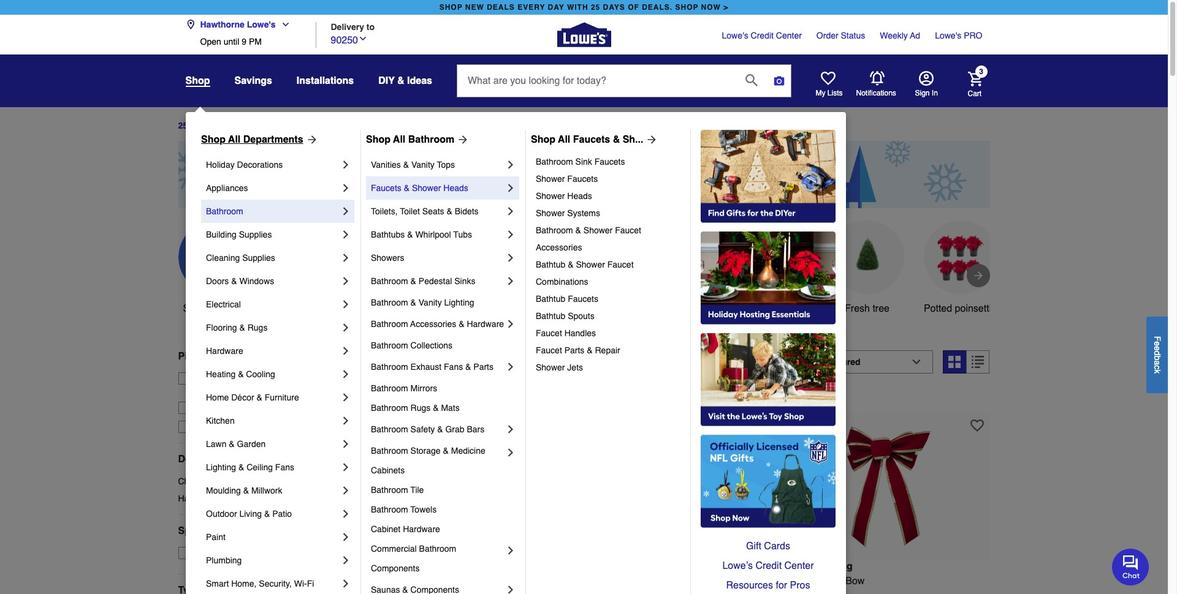 Task type: describe. For each thing, give the bounding box(es) containing it.
& inside the bathroom & shower faucet accessories
[[576, 226, 581, 236]]

hanging decoration
[[658, 304, 704, 329]]

in inside holiday living 8.5-in w red bow
[[803, 576, 811, 587]]

chevron right image for bathroom & pedestal sinks
[[505, 275, 517, 288]]

bathroom & vanity lighting link
[[371, 293, 517, 313]]

c
[[1153, 365, 1163, 370]]

shower left jets
[[536, 363, 565, 373]]

count inside the holiday living 100-count 20.62-ft white incandescent plug- in christmas string lights
[[380, 576, 406, 587]]

potted poinsettia button
[[924, 221, 998, 316]]

faucet handles link
[[536, 325, 682, 342]]

& down bathroom collections link
[[466, 363, 471, 372]]

cleaning supplies link
[[206, 247, 340, 270]]

& down today
[[269, 386, 275, 396]]

shop for shop all bathroom
[[366, 134, 391, 145]]

pros
[[790, 581, 811, 592]]

bathroom for bathroom storage & medicine cabinets
[[371, 447, 408, 456]]

f
[[1153, 336, 1163, 342]]

toilets,
[[371, 207, 398, 217]]

chevron down image
[[276, 20, 291, 29]]

faucets inside "link"
[[371, 183, 402, 193]]

weekly ad link
[[880, 29, 921, 42]]

fast
[[197, 423, 213, 432]]

vanities & vanity tops link
[[371, 153, 505, 177]]

hanukkah decorations
[[178, 494, 265, 504]]

bathroom for bathroom & pedestal sinks
[[371, 277, 408, 286]]

shop for shop
[[186, 75, 210, 86]]

chevron right image for smart home, security, wi-fi
[[340, 578, 352, 591]]

bathroom rugs & mats link
[[371, 399, 517, 418]]

bathroom for bathroom collections
[[371, 341, 408, 351]]

faucet down bathtub spouts
[[536, 329, 562, 339]]

lights inside the holiday living 100-count 20.62-ft white incandescent plug- in christmas string lights
[[446, 591, 473, 595]]

chevron right image for showers
[[505, 252, 517, 264]]

all for departments
[[228, 134, 241, 145]]

shop new deals every day with 25 days of deals. shop now > link
[[437, 0, 731, 15]]

& left repair
[[587, 346, 593, 356]]

faucets inside 'link'
[[595, 157, 625, 167]]

2 shop from the left
[[676, 3, 699, 12]]

chevron right image for hardware
[[340, 345, 352, 358]]

bathroom up vanities & vanity tops link at the left of page
[[408, 134, 455, 145]]

living for holiday living 100-count 20.62-ft white incandescent plug- in christmas string lights
[[398, 562, 427, 573]]

lowe's left the pro on the right top of the page
[[935, 31, 962, 40]]

bathroom storage & medicine cabinets
[[371, 447, 488, 476]]

savings
[[235, 75, 272, 86]]

heating
[[206, 370, 236, 380]]

fi
[[307, 580, 314, 589]]

chevron right image for commercial bathroom components
[[505, 545, 517, 558]]

& right bathtubs
[[407, 230, 413, 240]]

days
[[603, 3, 626, 12]]

bathtub for bathtub & shower faucet combinations
[[536, 260, 566, 270]]

chevron right image for lawn & garden
[[340, 439, 352, 451]]

order
[[817, 31, 839, 40]]

1 vertical spatial lighting
[[206, 463, 236, 473]]

string inside the holiday living 100-count 20.62-ft white incandescent plug- in christmas string lights
[[418, 591, 444, 595]]

shop for shop all deals
[[183, 304, 206, 315]]

& right vanities
[[403, 160, 409, 170]]

bathroom for bathroom safety & grab bars
[[371, 425, 408, 435]]

lowe's credit center link
[[722, 29, 802, 42]]

1 horizontal spatial hardware
[[403, 525, 440, 535]]

faucet up shower jets
[[536, 346, 562, 356]]

hawthorne lowe's & nearby stores
[[197, 386, 329, 396]]

bathroom for bathroom rugs & mats
[[371, 404, 408, 413]]

0 vertical spatial hardware
[[467, 320, 504, 329]]

credit for lowe's
[[756, 561, 782, 572]]

decorations down the faucet parts & repair
[[522, 357, 607, 374]]

shower heads link
[[536, 188, 682, 205]]

w
[[813, 576, 823, 587]]

bathroom for bathroom mirrors
[[371, 384, 408, 394]]

1 vertical spatial delivery
[[223, 351, 261, 362]]

lowe's credit center link
[[701, 557, 836, 577]]

holiday for holiday living 8.5-in w red bow
[[786, 562, 821, 573]]

gift cards link
[[701, 537, 836, 557]]

center for lowe's credit center
[[776, 31, 802, 40]]

bathroom sink faucets
[[536, 157, 625, 167]]

nearby
[[277, 386, 304, 396]]

bathroom for bathroom accessories & hardware
[[371, 320, 408, 329]]

white inside button
[[762, 304, 787, 315]]

bathtub & shower faucet combinations link
[[536, 256, 682, 291]]

living for holiday living
[[593, 304, 618, 315]]

shower systems link
[[536, 205, 682, 222]]

cabinet hardware link
[[371, 520, 517, 540]]

living for outdoor living & patio
[[240, 510, 262, 520]]

bathroom for bathroom & vanity lighting
[[371, 298, 408, 308]]

doors & windows
[[206, 277, 274, 286]]

departments element
[[178, 454, 341, 466]]

bathtub faucets
[[536, 294, 599, 304]]

chevron right image for outdoor living & patio
[[340, 508, 352, 521]]

today
[[268, 374, 290, 384]]

ft inside the holiday living 100-count 20.62-ft white incandescent plug- in christmas string lights
[[437, 576, 442, 587]]

lowe's home improvement notification center image
[[870, 71, 885, 86]]

christmas inside the holiday living 100-count 20.62-ft white incandescent plug- in christmas string lights
[[371, 591, 415, 595]]

free
[[197, 374, 214, 384]]

shop all deals button
[[178, 221, 252, 316]]

in inside 100-count 20.62-ft multicolor incandescent plug-in christmas string lights
[[596, 591, 604, 595]]

gift cards
[[746, 542, 791, 553]]

1 e from the top
[[1153, 342, 1163, 346]]

& inside bathroom storage & medicine cabinets
[[443, 447, 449, 456]]

shower inside the bathroom & shower faucet accessories
[[584, 226, 613, 236]]

bathtubs & whirlpool tubs link
[[371, 223, 505, 247]]

my lists
[[816, 89, 843, 98]]

lowe's home improvement lists image
[[821, 71, 836, 86]]

on
[[200, 549, 212, 559]]

20.62- inside the holiday living 100-count 20.62-ft white incandescent plug- in christmas string lights
[[409, 576, 437, 587]]

collections
[[411, 341, 453, 351]]

appliances link
[[206, 177, 340, 200]]

bathtub for bathtub faucets
[[536, 294, 566, 304]]

hardware link
[[206, 340, 340, 363]]

status
[[841, 31, 866, 40]]

decorations for holiday decorations
[[237, 160, 283, 170]]

bathroom safety & grab bars
[[371, 425, 485, 435]]

toilets, toilet seats & bidets link
[[371, 200, 505, 223]]

2 vertical spatial delivery
[[216, 423, 247, 432]]

chevron right image for cleaning supplies
[[340, 252, 352, 264]]

bow
[[846, 576, 865, 587]]

moulding & millwork link
[[206, 480, 340, 503]]

lowe's home improvement logo image
[[557, 8, 611, 62]]

search image
[[746, 74, 758, 86]]

electrical link
[[206, 293, 340, 317]]

hanukkah decorations link
[[178, 493, 341, 505]]

bathroom collections
[[371, 341, 453, 351]]

installations button
[[297, 70, 354, 92]]

camera image
[[773, 75, 786, 87]]

mirrors
[[411, 384, 437, 394]]

bathroom for bathroom towels
[[371, 505, 408, 515]]

1 vertical spatial pickup
[[240, 374, 265, 384]]

vanity for tops
[[412, 160, 435, 170]]

cards
[[764, 542, 791, 553]]

ideas
[[407, 75, 432, 86]]

0 vertical spatial fans
[[444, 363, 463, 372]]

& left millwork
[[243, 486, 249, 496]]

flooring
[[206, 323, 237, 333]]

holiday for holiday living 100-count 20.62-ft white incandescent plug- in christmas string lights
[[360, 562, 396, 573]]

white inside the holiday living 100-count 20.62-ft white incandescent plug- in christmas string lights
[[445, 576, 470, 587]]

lighting & ceiling fans
[[206, 463, 294, 473]]

faucets down sink on the top
[[568, 174, 598, 184]]

paint
[[206, 533, 226, 543]]

bathroom for bathroom exhaust fans & parts
[[371, 363, 408, 372]]

100- inside 100-count 20.62-ft multicolor incandescent plug-in christmas string lights
[[573, 576, 593, 587]]

1 vertical spatial accessories
[[410, 320, 457, 329]]

1001813120 element
[[360, 392, 418, 404]]

& right "seats"
[[447, 207, 453, 217]]

chevron right image for holiday decorations
[[340, 159, 352, 171]]

offers
[[215, 526, 244, 537]]

& right doors
[[231, 277, 237, 286]]

tops
[[437, 160, 455, 170]]

plumbing link
[[206, 550, 340, 573]]

plug- inside 100-count 20.62-ft multicolor incandescent plug-in christmas string lights
[[573, 591, 596, 595]]

in inside button
[[932, 89, 938, 98]]

lists
[[828, 89, 843, 98]]

3
[[980, 68, 984, 76]]

0 horizontal spatial rugs
[[248, 323, 268, 333]]

commercial bathroom components
[[371, 545, 459, 574]]

whirlpool
[[415, 230, 451, 240]]

& right the décor
[[257, 393, 262, 403]]

0 vertical spatial lighting
[[444, 298, 475, 308]]

25 days of deals
[[178, 121, 246, 131]]

handles
[[565, 329, 596, 339]]

f e e d b a c k button
[[1147, 317, 1168, 393]]

showers
[[371, 253, 405, 263]]

25 days of deals. shop new deals every day. while supplies last. image
[[178, 141, 990, 208]]

bathroom inside commercial bathroom components
[[419, 545, 457, 554]]

incandescent inside the holiday living 100-count 20.62-ft white incandescent plug- in christmas string lights
[[473, 576, 531, 587]]

departments inside departments element
[[178, 454, 238, 465]]

special offers
[[178, 526, 244, 537]]

special
[[178, 526, 213, 537]]

lowe's credit center
[[722, 31, 802, 40]]

vanity for lighting
[[419, 298, 442, 308]]

bathroom rugs & mats
[[371, 404, 460, 413]]

moulding
[[206, 486, 241, 496]]

string inside 100-count 20.62-ft multicolor incandescent plug-in christmas string lights
[[654, 591, 679, 595]]

bars
[[467, 425, 485, 435]]

& left ceiling at bottom
[[239, 463, 244, 473]]

bathroom for bathroom tile
[[371, 486, 408, 496]]

& right store
[[238, 370, 244, 380]]

parts inside bathroom exhaust fans & parts link
[[474, 363, 494, 372]]

fresh
[[845, 304, 870, 315]]

holiday for holiday living
[[557, 304, 590, 315]]

1 vertical spatial rugs
[[411, 404, 431, 413]]

bathroom safety & grab bars link
[[371, 418, 505, 442]]

bathroom & pedestal sinks link
[[371, 270, 505, 293]]

resources for pros link
[[701, 577, 836, 595]]

& right the diy
[[397, 75, 405, 86]]

all for deals
[[208, 304, 219, 315]]

faucet inside bathtub & shower faucet combinations
[[608, 260, 634, 270]]

cabinet
[[371, 525, 401, 535]]

& left sh...
[[613, 134, 620, 145]]

list view image
[[973, 356, 985, 369]]

lowe's home improvement cart image
[[968, 71, 983, 86]]

poinsettia
[[955, 304, 997, 315]]

1 horizontal spatial heads
[[568, 191, 592, 201]]

ad
[[910, 31, 921, 40]]

bathtub for bathtub spouts
[[536, 312, 566, 321]]

tree
[[873, 304, 890, 315]]

chevron right image for vanities & vanity tops
[[505, 159, 517, 171]]

deals inside button
[[222, 304, 247, 315]]



Task type: vqa. For each thing, say whether or not it's contained in the screenshot.
shop All Bathroom Link
yes



Task type: locate. For each thing, give the bounding box(es) containing it.
lowe's
[[247, 20, 276, 29], [722, 31, 749, 40], [935, 31, 962, 40], [240, 386, 267, 396]]

bathroom down shower systems
[[536, 226, 573, 236]]

living inside holiday living button
[[593, 304, 618, 315]]

string down multicolor
[[654, 591, 679, 595]]

lighting up christmas decorations
[[206, 463, 236, 473]]

credit inside "link"
[[751, 31, 774, 40]]

arrow right image
[[303, 134, 318, 146], [973, 270, 985, 282]]

arrow right image up holiday decorations link
[[303, 134, 318, 146]]

all inside "link"
[[228, 134, 241, 145]]

1 horizontal spatial 20.62-
[[622, 576, 650, 587]]

bathroom down 'cabinets'
[[371, 486, 408, 496]]

arrow right image for shop all faucets & sh...
[[644, 134, 658, 146]]

sign
[[915, 89, 930, 98]]

b
[[1153, 356, 1163, 361]]

0 horizontal spatial plug-
[[534, 576, 557, 587]]

1 horizontal spatial parts
[[565, 346, 585, 356]]

deals right 'of'
[[224, 121, 246, 131]]

0 vertical spatial supplies
[[239, 230, 272, 240]]

chat invite button image
[[1113, 549, 1150, 586]]

shop all bathroom
[[366, 134, 455, 145]]

3 shop from the left
[[531, 134, 556, 145]]

5013254527 element
[[786, 392, 843, 404]]

open
[[200, 37, 221, 47]]

lawn
[[206, 440, 227, 450]]

white
[[762, 304, 787, 315], [445, 576, 470, 587]]

0 vertical spatial shop
[[186, 75, 210, 86]]

0 vertical spatial center
[[776, 31, 802, 40]]

living
[[593, 304, 618, 315], [240, 510, 262, 520], [398, 562, 427, 573], [824, 562, 853, 573]]

shop up 'bathroom sink faucets'
[[531, 134, 556, 145]]

parts inside 'faucet parts & repair' link
[[565, 346, 585, 356]]

chevron right image for flooring & rugs
[[340, 322, 352, 334]]

90250 button
[[331, 32, 368, 48]]

1 horizontal spatial in
[[596, 591, 604, 595]]

chevron right image
[[340, 159, 352, 171], [340, 182, 352, 194], [505, 205, 517, 218], [340, 229, 352, 241], [340, 275, 352, 288], [505, 275, 517, 288], [505, 318, 517, 331], [340, 345, 352, 358], [340, 369, 352, 381], [340, 392, 352, 404], [340, 485, 352, 497], [340, 508, 352, 521], [340, 532, 352, 544], [340, 555, 352, 567]]

1 vertical spatial supplies
[[242, 253, 275, 263]]

security,
[[259, 580, 292, 589]]

compare for 5013254527 element
[[808, 393, 843, 403]]

patio
[[272, 510, 292, 520]]

0 horizontal spatial ft
[[437, 576, 442, 587]]

shower faucets link
[[536, 171, 682, 188]]

hanging
[[663, 304, 699, 315]]

compare inside 1001813120 element
[[382, 393, 418, 403]]

0 horizontal spatial count
[[380, 576, 406, 587]]

toilet
[[400, 207, 420, 217]]

e up d
[[1153, 342, 1163, 346]]

home,
[[231, 580, 257, 589]]

hawthorne for hawthorne lowe's
[[200, 20, 245, 29]]

arrow right image
[[455, 134, 469, 146], [644, 134, 658, 146]]

& inside bathtub & shower faucet combinations
[[568, 260, 574, 270]]

ft left multicolor
[[650, 576, 655, 587]]

cleaning supplies
[[206, 253, 275, 263]]

hawthorne up open until 9 pm
[[200, 20, 245, 29]]

shop button
[[186, 75, 210, 87]]

chevron right image for paint
[[340, 532, 352, 544]]

living inside the outdoor living & patio link
[[240, 510, 262, 520]]

lowe's inside "link"
[[722, 31, 749, 40]]

chevron right image for home décor & furniture
[[340, 392, 352, 404]]

1 vertical spatial in
[[803, 576, 811, 587]]

sinks
[[455, 277, 476, 286]]

0 vertical spatial hawthorne
[[200, 20, 245, 29]]

1 horizontal spatial 100-
[[573, 576, 593, 587]]

christmas inside 100-count 20.62-ft multicolor incandescent plug-in christmas string lights
[[607, 591, 651, 595]]

0 horizontal spatial in
[[360, 591, 368, 595]]

0 horizontal spatial parts
[[474, 363, 494, 372]]

shower inside bathtub & shower faucet combinations
[[576, 260, 605, 270]]

holiday up 8.5-
[[786, 562, 821, 573]]

2 ft from the left
[[650, 576, 655, 587]]

deals
[[487, 3, 515, 12]]

1 vertical spatial 25
[[178, 121, 188, 131]]

0 horizontal spatial christmas
[[178, 477, 217, 487]]

incandescent
[[473, 576, 531, 587], [702, 576, 761, 587]]

bathroom inside the bathroom & shower faucet accessories
[[536, 226, 573, 236]]

0 horizontal spatial shop
[[201, 134, 226, 145]]

faucets up sink on the top
[[573, 134, 610, 145]]

0 horizontal spatial hardware
[[206, 347, 243, 356]]

0 horizontal spatial 25
[[178, 121, 188, 131]]

bathroom for bathroom & shower faucet accessories
[[536, 226, 573, 236]]

faucet down shower systems 'link'
[[615, 226, 642, 236]]

bathroom down 1001813120 element
[[371, 425, 408, 435]]

2 horizontal spatial in
[[932, 89, 938, 98]]

d
[[1153, 351, 1163, 356]]

chevron right image for bathtubs & whirlpool tubs
[[505, 229, 517, 241]]

decoration
[[658, 318, 704, 329]]

2 horizontal spatial hardware
[[467, 320, 504, 329]]

1 vertical spatial hawthorne
[[197, 386, 238, 396]]

deals up flooring & rugs
[[222, 304, 247, 315]]

now
[[701, 3, 721, 12]]

until
[[224, 37, 239, 47]]

chevron right image for bathroom storage & medicine cabinets
[[505, 447, 517, 459]]

visit the lowe's toy shop. image
[[701, 334, 836, 427]]

1 count from the left
[[380, 576, 406, 587]]

stores
[[306, 386, 329, 396]]

bathtub spouts
[[536, 312, 595, 321]]

& left patio
[[264, 510, 270, 520]]

e up b
[[1153, 346, 1163, 351]]

1 compare from the left
[[382, 393, 418, 403]]

Search Query text field
[[458, 65, 736, 97]]

2 horizontal spatial shop
[[531, 134, 556, 145]]

chevron right image for appliances
[[340, 182, 352, 194]]

vanity down pedestal
[[419, 298, 442, 308]]

showers link
[[371, 247, 505, 270]]

0 horizontal spatial fans
[[275, 463, 294, 473]]

pickup & delivery
[[178, 351, 261, 362]]

1 horizontal spatial departments
[[243, 134, 303, 145]]

heads down tops
[[444, 183, 468, 193]]

moulding & millwork
[[206, 486, 282, 496]]

chevron right image for faucets & shower heads
[[505, 182, 517, 194]]

1 vertical spatial white
[[445, 576, 470, 587]]

0 vertical spatial delivery
[[331, 22, 364, 32]]

a
[[1153, 361, 1163, 365]]

find gifts for the diyer. image
[[701, 130, 836, 223]]

chevron right image for toilets, toilet seats & bidets
[[505, 205, 517, 218]]

1 horizontal spatial fans
[[444, 363, 463, 372]]

1 string from the left
[[418, 591, 444, 595]]

ft inside 100-count 20.62-ft multicolor incandescent plug-in christmas string lights
[[650, 576, 655, 587]]

holiday living
[[557, 304, 618, 315]]

1 vertical spatial vanity
[[419, 298, 442, 308]]

bathtubs
[[371, 230, 405, 240]]

of
[[213, 121, 221, 131]]

1 vertical spatial deals
[[222, 304, 247, 315]]

bathroom accessories & hardware link
[[371, 313, 505, 336]]

lawn & garden
[[206, 440, 266, 450]]

delivery up lawn & garden
[[216, 423, 247, 432]]

lighting
[[444, 298, 475, 308], [206, 463, 236, 473]]

plug- inside the holiday living 100-count 20.62-ft white incandescent plug- in christmas string lights
[[534, 576, 557, 587]]

new
[[465, 3, 484, 12]]

heart outline image
[[971, 419, 985, 433]]

bathtub up faucet handles
[[536, 312, 566, 321]]

0 horizontal spatial accessories
[[410, 320, 457, 329]]

credit up the search image
[[751, 31, 774, 40]]

25
[[591, 3, 601, 12], [178, 121, 188, 131]]

heads inside "link"
[[444, 183, 468, 193]]

1 lights from the left
[[446, 591, 473, 595]]

& down bathroom & pedestal sinks
[[411, 298, 416, 308]]

0 horizontal spatial arrow right image
[[455, 134, 469, 146]]

0 vertical spatial 25
[[591, 3, 601, 12]]

& right flooring
[[240, 323, 245, 333]]

departments inside "shop all departments" "link"
[[243, 134, 303, 145]]

all inside button
[[208, 304, 219, 315]]

0 vertical spatial departments
[[243, 134, 303, 145]]

0 vertical spatial in
[[449, 357, 461, 374]]

k
[[1153, 370, 1163, 374]]

1 horizontal spatial arrow right image
[[973, 270, 985, 282]]

arrow right image inside "shop all departments" "link"
[[303, 134, 318, 146]]

chevron right image for plumbing
[[340, 555, 352, 567]]

shop all deals
[[183, 304, 247, 315]]

home
[[206, 393, 229, 403]]

shop
[[440, 3, 463, 12], [676, 3, 699, 12]]

faucets down vanities
[[371, 183, 402, 193]]

shop for shop all departments
[[201, 134, 226, 145]]

holiday down bathroom collections link
[[465, 357, 518, 374]]

holiday up appliances
[[206, 160, 235, 170]]

1 bathtub from the top
[[536, 260, 566, 270]]

arrow right image inside shop all bathroom link
[[455, 134, 469, 146]]

bathroom up 198
[[371, 341, 408, 351]]

2 lights from the left
[[682, 591, 708, 595]]

bathroom down cabinet hardware link
[[419, 545, 457, 554]]

shop left now
[[676, 3, 699, 12]]

1 shop from the left
[[201, 134, 226, 145]]

open until 9 pm
[[200, 37, 262, 47]]

0 horizontal spatial pickup
[[178, 351, 210, 362]]

lowe's up pm
[[247, 20, 276, 29]]

bathroom inside "link"
[[371, 425, 408, 435]]

25 right with
[[591, 3, 601, 12]]

1 horizontal spatial count
[[593, 576, 619, 587]]

holiday living button
[[551, 221, 625, 316]]

lowe's down free store pickup today at: on the left of the page
[[240, 386, 267, 396]]

100- inside the holiday living 100-count 20.62-ft white incandescent plug- in christmas string lights
[[360, 576, 380, 587]]

shower inside "link"
[[412, 183, 441, 193]]

all down "25 days of deals"
[[228, 134, 241, 145]]

shop inside "link"
[[201, 134, 226, 145]]

chevron down image
[[358, 33, 368, 43]]

2 count from the left
[[593, 576, 619, 587]]

1 horizontal spatial ft
[[650, 576, 655, 587]]

sign in
[[915, 89, 938, 98]]

1 vertical spatial arrow right image
[[973, 270, 985, 282]]

holiday inside button
[[557, 304, 590, 315]]

1 vertical spatial hardware
[[206, 347, 243, 356]]

0 vertical spatial white
[[762, 304, 787, 315]]

1 horizontal spatial shop
[[366, 134, 391, 145]]

faucet inside the bathroom & shower faucet accessories
[[615, 226, 642, 236]]

1 horizontal spatial rugs
[[411, 404, 431, 413]]

1 vertical spatial plug-
[[573, 591, 596, 595]]

resources for pros
[[727, 581, 811, 592]]

faucet parts & repair link
[[536, 342, 682, 359]]

chevron right image for building supplies
[[340, 229, 352, 241]]

1 vertical spatial fans
[[275, 463, 294, 473]]

1 horizontal spatial shop
[[676, 3, 699, 12]]

3 bathtub from the top
[[536, 312, 566, 321]]

90250
[[331, 35, 358, 46]]

holiday inside the holiday living 100-count 20.62-ft white incandescent plug- in christmas string lights
[[360, 562, 396, 573]]

heads up systems
[[568, 191, 592, 201]]

2 vertical spatial bathtub
[[536, 312, 566, 321]]

& left grab
[[437, 425, 443, 435]]

0 horizontal spatial heads
[[444, 183, 468, 193]]

0 vertical spatial plug-
[[534, 576, 557, 587]]

2 horizontal spatial christmas
[[607, 591, 651, 595]]

in down bathroom collections link
[[449, 357, 461, 374]]

lights inside 100-count 20.62-ft multicolor incandescent plug-in christmas string lights
[[682, 591, 708, 595]]

& up toilet
[[404, 183, 410, 193]]

chevron right image for bathroom safety & grab bars
[[505, 424, 517, 436]]

lights down multicolor
[[682, 591, 708, 595]]

grid view image
[[949, 356, 961, 369]]

accessories up combinations on the top left
[[536, 243, 582, 253]]

bathroom down bathroom & pedestal sinks
[[371, 298, 408, 308]]

holiday for holiday decorations
[[206, 160, 235, 170]]

0 horizontal spatial white
[[445, 576, 470, 587]]

& up 'heating'
[[213, 351, 220, 362]]

all up flooring
[[208, 304, 219, 315]]

1 arrow right image from the left
[[455, 134, 469, 146]]

1 vertical spatial parts
[[474, 363, 494, 372]]

rugs down electrical 'link' on the left of the page
[[248, 323, 268, 333]]

décor
[[231, 393, 254, 403]]

ft down commercial bathroom components
[[437, 576, 442, 587]]

living inside holiday living 8.5-in w red bow
[[824, 562, 853, 573]]

shop for shop all faucets & sh...
[[531, 134, 556, 145]]

1 100- from the left
[[360, 576, 380, 587]]

1 vertical spatial credit
[[756, 561, 782, 572]]

chevron right image for bathroom accessories & hardware
[[505, 318, 517, 331]]

holiday down "commercial"
[[360, 562, 396, 573]]

heating & cooling
[[206, 370, 275, 380]]

bathroom collections link
[[371, 336, 517, 356]]

2 shop from the left
[[366, 134, 391, 145]]

officially licensed n f l gifts. shop now. image
[[701, 435, 836, 529]]

supplies up cleaning supplies
[[239, 230, 272, 240]]

faucets
[[573, 134, 610, 145], [595, 157, 625, 167], [568, 174, 598, 184], [371, 183, 402, 193], [568, 294, 599, 304]]

0 horizontal spatial compare
[[382, 393, 418, 403]]

compare for 1001813120 element
[[382, 393, 418, 403]]

of
[[628, 3, 640, 12]]

bathroom down the showers
[[371, 277, 408, 286]]

0 vertical spatial arrow right image
[[303, 134, 318, 146]]

shop inside button
[[183, 304, 206, 315]]

0 vertical spatial credit
[[751, 31, 774, 40]]

& down systems
[[576, 226, 581, 236]]

living up the faucet handles link
[[593, 304, 618, 315]]

compare inside 5013254527 element
[[808, 393, 843, 403]]

1 horizontal spatial accessories
[[536, 243, 582, 253]]

chevron right image for bathroom exhaust fans & parts
[[505, 361, 517, 374]]

1 vertical spatial shop
[[183, 304, 206, 315]]

2 bathtub from the top
[[536, 294, 566, 304]]

1 horizontal spatial lighting
[[444, 298, 475, 308]]

shower up shower heads
[[536, 174, 565, 184]]

0 vertical spatial deals
[[224, 121, 246, 131]]

chevron right image for moulding & millwork
[[340, 485, 352, 497]]

0 vertical spatial pickup
[[178, 351, 210, 362]]

christmas
[[178, 477, 217, 487], [371, 591, 415, 595], [607, 591, 651, 595]]

holiday up handles
[[557, 304, 590, 315]]

exhaust
[[411, 363, 442, 372]]

ft
[[437, 576, 442, 587], [650, 576, 655, 587]]

2 vertical spatial hardware
[[403, 525, 440, 535]]

0 horizontal spatial lights
[[446, 591, 473, 595]]

& right "lawn"
[[229, 440, 235, 450]]

holiday inside holiday living 8.5-in w red bow
[[786, 562, 821, 573]]

center up 8.5-
[[785, 561, 814, 572]]

arrow right image for shop all bathroom
[[455, 134, 469, 146]]

bathtub inside bathtub & shower faucet combinations
[[536, 260, 566, 270]]

all for bathroom
[[393, 134, 406, 145]]

& inside "link"
[[404, 183, 410, 193]]

garden
[[237, 440, 266, 450]]

& down bathroom & vanity lighting link
[[459, 320, 465, 329]]

center inside "link"
[[776, 31, 802, 40]]

accessories inside the bathroom & shower faucet accessories
[[536, 243, 582, 253]]

chevron right image
[[505, 159, 517, 171], [505, 182, 517, 194], [340, 205, 352, 218], [505, 229, 517, 241], [340, 252, 352, 264], [505, 252, 517, 264], [340, 299, 352, 311], [340, 322, 352, 334], [505, 361, 517, 374], [340, 415, 352, 428], [505, 424, 517, 436], [340, 439, 352, 451], [505, 447, 517, 459], [340, 462, 352, 474], [505, 545, 517, 558], [340, 578, 352, 591], [505, 585, 517, 595]]

2 arrow right image from the left
[[644, 134, 658, 146]]

bathroom storage & medicine cabinets link
[[371, 442, 505, 481]]

0 vertical spatial bathtub
[[536, 260, 566, 270]]

1 horizontal spatial white
[[762, 304, 787, 315]]

in
[[449, 357, 461, 374], [803, 576, 811, 587]]

living inside the holiday living 100-count 20.62-ft white incandescent plug- in christmas string lights
[[398, 562, 427, 573]]

supplies for cleaning supplies
[[242, 253, 275, 263]]

bathroom down led
[[371, 320, 408, 329]]

1 horizontal spatial 25
[[591, 3, 601, 12]]

shower inside 'link'
[[536, 209, 565, 218]]

chevron right image for doors & windows
[[340, 275, 352, 288]]

0 horizontal spatial departments
[[178, 454, 238, 465]]

bathroom & shower faucet accessories link
[[536, 222, 682, 256]]

led
[[392, 304, 411, 315]]

bathroom tile link
[[371, 481, 517, 501]]

bathroom down appliances
[[206, 207, 243, 217]]

bathroom for bathroom sink faucets
[[536, 157, 573, 167]]

deals
[[224, 121, 246, 131], [222, 304, 247, 315]]

1 ft from the left
[[437, 576, 442, 587]]

accessories
[[536, 243, 582, 253], [410, 320, 457, 329]]

diy
[[379, 75, 395, 86]]

credit for lowe's
[[751, 31, 774, 40]]

0 vertical spatial vanity
[[412, 160, 435, 170]]

lowe's home improvement account image
[[919, 71, 934, 86]]

red
[[825, 576, 843, 587]]

1 horizontal spatial incandescent
[[702, 576, 761, 587]]

shop down open
[[186, 75, 210, 86]]

0 horizontal spatial string
[[418, 591, 444, 595]]

decorations up outdoor living & patio
[[219, 494, 265, 504]]

bathroom inside 'link'
[[536, 157, 573, 167]]

fans
[[444, 363, 463, 372], [275, 463, 294, 473]]

center left order
[[776, 31, 802, 40]]

shower down shower systems 'link'
[[584, 226, 613, 236]]

tile
[[411, 486, 424, 496]]

chevron right image for kitchen
[[340, 415, 352, 428]]

bathroom inside bathroom storage & medicine cabinets
[[371, 447, 408, 456]]

1 vertical spatial center
[[785, 561, 814, 572]]

bathroom up cabinet
[[371, 505, 408, 515]]

fans right ceiling at bottom
[[275, 463, 294, 473]]

shop all faucets & sh...
[[531, 134, 644, 145]]

1 horizontal spatial compare
[[808, 393, 843, 403]]

living for holiday living 8.5-in w red bow
[[824, 562, 853, 573]]

1 horizontal spatial in
[[803, 576, 811, 587]]

2 20.62- from the left
[[622, 576, 650, 587]]

living down hanukkah decorations link
[[240, 510, 262, 520]]

bathroom up 'cabinets'
[[371, 447, 408, 456]]

departments up holiday decorations link
[[243, 134, 303, 145]]

pickup up hawthorne lowe's & nearby stores
[[240, 374, 265, 384]]

bathtubs & whirlpool tubs
[[371, 230, 472, 240]]

doors
[[206, 277, 229, 286]]

None search field
[[457, 64, 792, 109]]

installations
[[297, 75, 354, 86]]

1 horizontal spatial string
[[654, 591, 679, 595]]

& inside "link"
[[437, 425, 443, 435]]

chevron right image for lighting & ceiling fans
[[340, 462, 352, 474]]

supplies for building supplies
[[239, 230, 272, 240]]

bathroom down bathroom mirrors
[[371, 404, 408, 413]]

count inside 100-count 20.62-ft multicolor incandescent plug-in christmas string lights
[[593, 576, 619, 587]]

1 vertical spatial departments
[[178, 454, 238, 465]]

all for faucets
[[558, 134, 571, 145]]

20.62- down commercial bathroom components
[[409, 576, 437, 587]]

credit
[[751, 31, 774, 40], [756, 561, 782, 572]]

departments down "lawn"
[[178, 454, 238, 465]]

1 incandescent from the left
[[473, 576, 531, 587]]

1 20.62- from the left
[[409, 576, 437, 587]]

2 string from the left
[[654, 591, 679, 595]]

chevron right image for bathroom
[[340, 205, 352, 218]]

faucet parts & repair
[[536, 346, 621, 356]]

cabinets
[[371, 466, 405, 476]]

holiday hosting essentials. image
[[701, 232, 836, 325]]

shop
[[186, 75, 210, 86], [183, 304, 206, 315]]

shower down shower faucets
[[536, 191, 565, 201]]

1 horizontal spatial lights
[[682, 591, 708, 595]]

in inside the holiday living 100-count 20.62-ft white incandescent plug- in christmas string lights
[[360, 591, 368, 595]]

bathroom mirrors link
[[371, 379, 517, 399]]

doors & windows link
[[206, 270, 340, 293]]

& left pedestal
[[411, 277, 416, 286]]

spouts
[[568, 312, 595, 321]]

& up combinations on the top left
[[568, 260, 574, 270]]

2 compare from the left
[[808, 393, 843, 403]]

resources
[[727, 581, 773, 592]]

commercial bathroom components link
[[371, 540, 505, 579]]

chevron right image for heating & cooling
[[340, 369, 352, 381]]

center for lowe's credit center
[[785, 561, 814, 572]]

hawthorne down store
[[197, 386, 238, 396]]

potted
[[924, 304, 953, 315]]

0 horizontal spatial shop
[[440, 3, 463, 12]]

0 horizontal spatial 100-
[[360, 576, 380, 587]]

2 e from the top
[[1153, 346, 1163, 351]]

1 horizontal spatial arrow right image
[[644, 134, 658, 146]]

decorations down "shop all departments" "link"
[[237, 160, 283, 170]]

chevron right image for electrical
[[340, 299, 352, 311]]

faucets up shower faucets link
[[595, 157, 625, 167]]

my
[[816, 89, 826, 98]]

&
[[397, 75, 405, 86], [613, 134, 620, 145], [403, 160, 409, 170], [404, 183, 410, 193], [447, 207, 453, 217], [576, 226, 581, 236], [407, 230, 413, 240], [568, 260, 574, 270], [231, 277, 237, 286], [411, 277, 416, 286], [411, 298, 416, 308], [459, 320, 465, 329], [240, 323, 245, 333], [587, 346, 593, 356], [213, 351, 220, 362], [466, 363, 471, 372], [238, 370, 244, 380], [269, 386, 275, 396], [257, 393, 262, 403], [433, 404, 439, 413], [437, 425, 443, 435], [229, 440, 235, 450], [443, 447, 449, 456], [239, 463, 244, 473], [243, 486, 249, 496], [264, 510, 270, 520]]

arrow right image up bathroom sink faucets 'link'
[[644, 134, 658, 146]]

shop left new
[[440, 3, 463, 12]]

living up red
[[824, 562, 853, 573]]

2 100- from the left
[[573, 576, 593, 587]]

decorations for christmas decorations
[[219, 477, 265, 487]]

all up 'bathroom sink faucets'
[[558, 134, 571, 145]]

hawthorne for hawthorne lowe's & nearby stores
[[197, 386, 238, 396]]

0 horizontal spatial 20.62-
[[409, 576, 437, 587]]

bathroom up shower faucets
[[536, 157, 573, 167]]

lawn & garden link
[[206, 433, 340, 456]]

arrow right image inside shop all faucets & sh... link
[[644, 134, 658, 146]]

parts up jets
[[565, 346, 585, 356]]

1 shop from the left
[[440, 3, 463, 12]]

string down commercial bathroom components link
[[418, 591, 444, 595]]

incandescent inside 100-count 20.62-ft multicolor incandescent plug-in christmas string lights
[[702, 576, 761, 587]]

0 vertical spatial parts
[[565, 346, 585, 356]]

tubs
[[454, 230, 472, 240]]

0 horizontal spatial in
[[449, 357, 461, 374]]

1 horizontal spatial christmas
[[371, 591, 415, 595]]

lights down commercial bathroom components link
[[446, 591, 473, 595]]

bathtub faucets link
[[536, 291, 682, 308]]

order status
[[817, 31, 866, 40]]

day
[[548, 3, 565, 12]]

bathroom towels
[[371, 505, 437, 515]]

decorations for hanukkah decorations
[[219, 494, 265, 504]]

& left mats on the left
[[433, 404, 439, 413]]

1 horizontal spatial pickup
[[240, 374, 265, 384]]

0 horizontal spatial incandescent
[[473, 576, 531, 587]]

20.62- left multicolor
[[622, 576, 650, 587]]

1 horizontal spatial plug-
[[573, 591, 596, 595]]

location image
[[186, 20, 195, 29]]

delivery to
[[331, 22, 375, 32]]

credit up resources for pros link
[[756, 561, 782, 572]]

heart outline image
[[758, 419, 772, 433]]

bathroom up bathroom mirrors
[[371, 363, 408, 372]]

20.62- inside 100-count 20.62-ft multicolor incandescent plug-in christmas string lights
[[622, 576, 650, 587]]

0 vertical spatial rugs
[[248, 323, 268, 333]]

2 incandescent from the left
[[702, 576, 761, 587]]

faucets up spouts
[[568, 294, 599, 304]]



